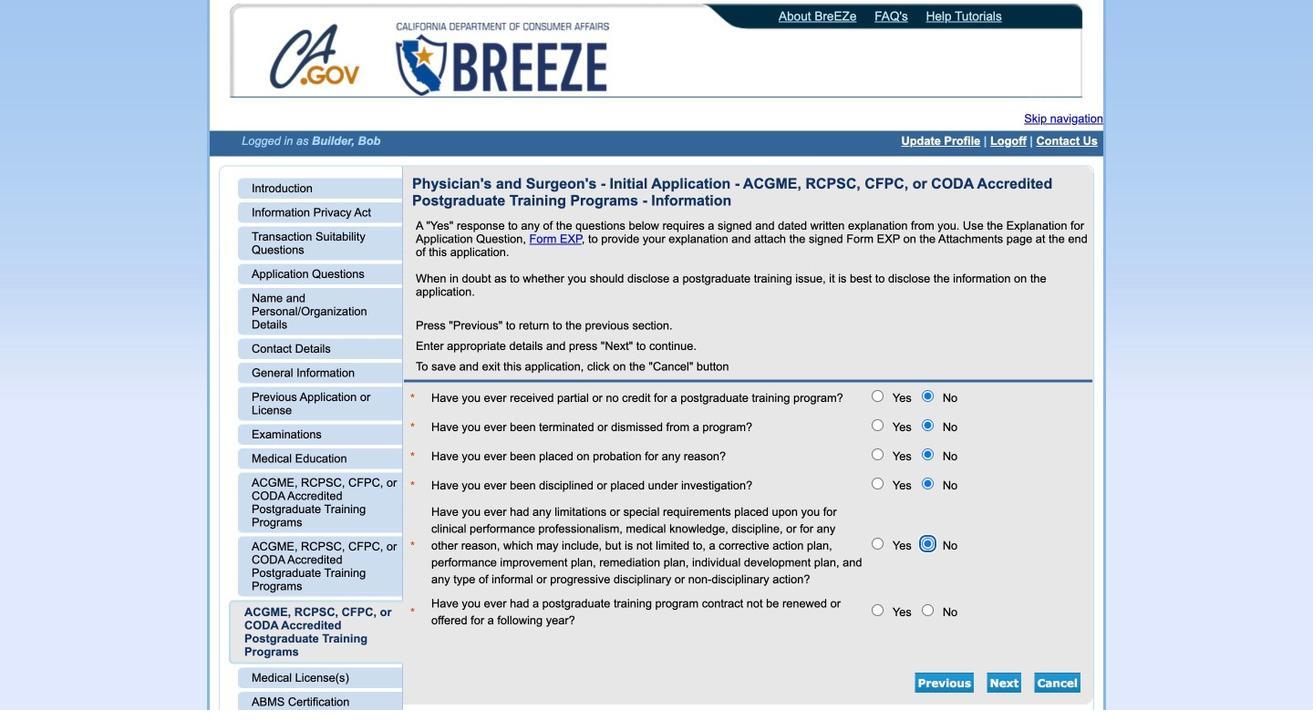 Task type: vqa. For each thing, say whether or not it's contained in the screenshot.
  option
yes



Task type: describe. For each thing, give the bounding box(es) containing it.
state of california breeze image
[[392, 23, 613, 96]]



Task type: locate. For each thing, give the bounding box(es) containing it.
None submit
[[915, 673, 974, 693], [987, 673, 1022, 693], [1035, 673, 1081, 693], [915, 673, 974, 693], [987, 673, 1022, 693], [1035, 673, 1081, 693]]

ca.gov image
[[269, 23, 362, 94]]

  radio
[[872, 390, 884, 402], [922, 390, 934, 402], [872, 419, 884, 431], [872, 449, 884, 460], [922, 449, 934, 460], [922, 478, 934, 490], [872, 538, 884, 550]]

  radio
[[922, 419, 934, 431], [872, 478, 884, 490], [922, 538, 934, 550], [872, 605, 884, 616], [922, 605, 934, 616]]



